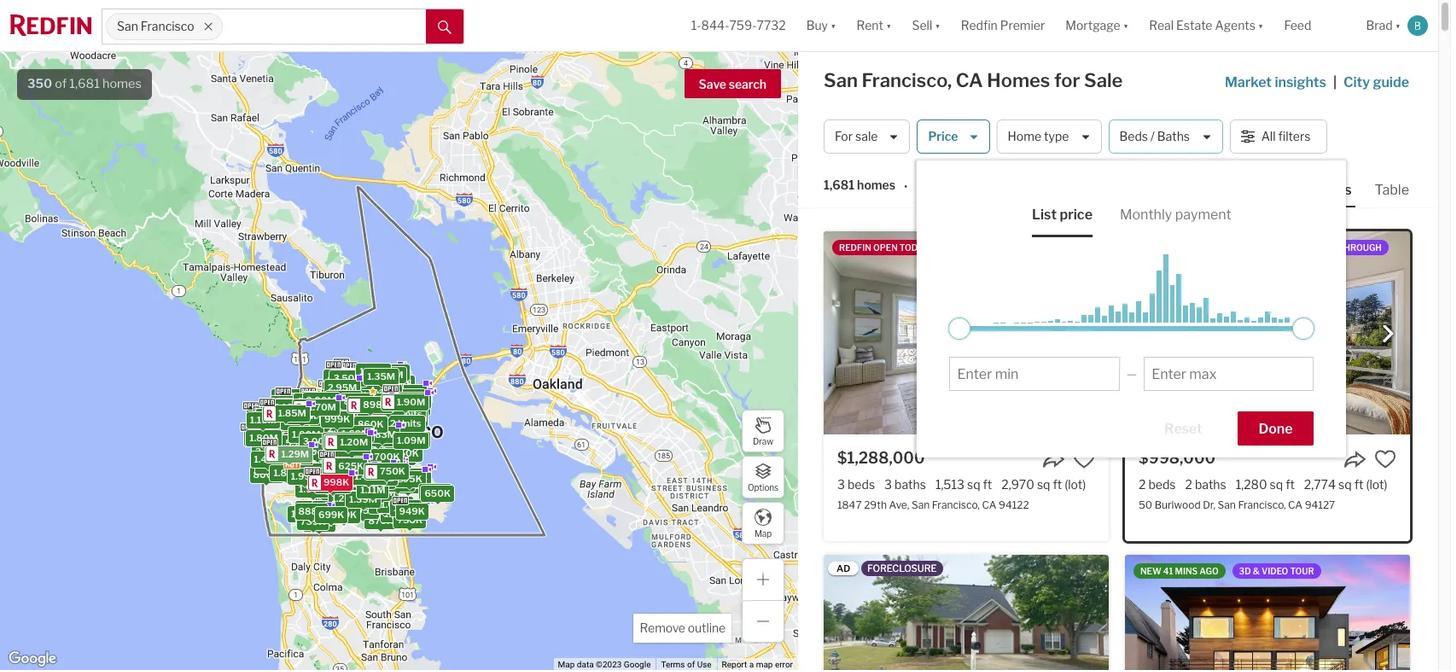 Task type: describe. For each thing, give the bounding box(es) containing it.
1 horizontal spatial 629k
[[378, 368, 404, 380]]

4 units
[[342, 429, 374, 441]]

0 vertical spatial 599k
[[307, 397, 333, 409]]

save
[[699, 77, 727, 91]]

Enter min text field
[[958, 366, 1113, 383]]

next button image
[[1380, 325, 1397, 342]]

1,513 sq ft
[[936, 477, 993, 492]]

sell ▾
[[912, 18, 941, 33]]

1 vertical spatial 3.20m
[[340, 478, 369, 489]]

▾ for rent ▾
[[886, 18, 892, 33]]

google
[[624, 660, 651, 670]]

1 vertical spatial 1.45m
[[353, 422, 381, 434]]

3d for 3d walkthrough
[[1299, 243, 1311, 253]]

3.60m
[[340, 367, 370, 379]]

0 vertical spatial 849k
[[362, 378, 388, 390]]

real
[[1150, 18, 1174, 33]]

989k
[[346, 468, 372, 480]]

8.50m
[[326, 387, 357, 399]]

ft for 2,774 sq ft (lot)
[[1355, 477, 1364, 492]]

▾ inside real estate agents ▾ link
[[1259, 18, 1264, 33]]

19.8m
[[275, 391, 303, 403]]

0 horizontal spatial 1,681
[[69, 76, 100, 91]]

rent ▾ button
[[847, 0, 902, 51]]

0 vertical spatial 699k
[[422, 486, 448, 498]]

ave,
[[889, 499, 910, 512]]

3 for 3 baths
[[885, 477, 892, 492]]

1 vertical spatial 1.53m
[[278, 437, 306, 449]]

list price
[[1033, 207, 1093, 223]]

favorite button checkbox for $1,288,000
[[1073, 448, 1096, 471]]

0 vertical spatial 550k
[[354, 377, 380, 389]]

2 vertical spatial 1.25m
[[330, 483, 358, 495]]

2.90m
[[344, 383, 374, 395]]

real estate agents ▾
[[1150, 18, 1264, 33]]

mins
[[1176, 566, 1198, 576]]

1 vertical spatial 550k
[[366, 478, 392, 490]]

sale
[[856, 129, 878, 144]]

2pm
[[971, 243, 990, 253]]

978k
[[402, 394, 427, 406]]

0 horizontal spatial 1.39m
[[349, 493, 377, 505]]

—
[[1127, 367, 1138, 381]]

2.08m
[[279, 400, 308, 412]]

4.00m
[[343, 383, 373, 395]]

all filters button
[[1230, 120, 1328, 154]]

francisco, down sell
[[862, 69, 952, 91]]

video
[[1262, 566, 1289, 576]]

baths for $1,288,000
[[895, 477, 926, 492]]

485k
[[333, 458, 359, 470]]

1.23m
[[394, 391, 422, 403]]

san francisco, ca homes for sale
[[824, 69, 1123, 91]]

1,513
[[936, 477, 965, 492]]

5pm
[[1223, 243, 1243, 253]]

1,280 sq ft
[[1236, 477, 1295, 492]]

1 horizontal spatial 1.05m
[[393, 392, 421, 404]]

0 vertical spatial 5 units
[[364, 387, 396, 399]]

3.75m
[[351, 416, 380, 428]]

2 vertical spatial 749k
[[351, 433, 377, 445]]

0 vertical spatial 4.30m
[[342, 428, 372, 440]]

price
[[929, 129, 959, 144]]

san left 'francisco'
[[117, 19, 138, 34]]

950k down 750k
[[379, 479, 405, 491]]

1.19m
[[384, 477, 411, 489]]

700k
[[374, 451, 400, 463]]

for sale button
[[824, 120, 911, 154]]

reset button
[[1144, 412, 1224, 446]]

beds / baths
[[1120, 129, 1190, 144]]

san right ave,
[[912, 499, 930, 512]]

monthly payment element
[[1120, 193, 1232, 237]]

to for 8pm
[[1245, 243, 1257, 253]]

baths
[[1158, 129, 1190, 144]]

860k
[[357, 418, 383, 430]]

map for map
[[755, 528, 772, 538]]

0 horizontal spatial 1.05m
[[345, 375, 374, 387]]

5.95m
[[296, 446, 326, 458]]

1 horizontal spatial 1.68m
[[326, 459, 354, 470]]

1 horizontal spatial 849k
[[390, 410, 416, 422]]

list price element
[[1033, 193, 1093, 237]]

1 vertical spatial 1.49m
[[366, 471, 394, 483]]

rent
[[857, 18, 884, 33]]

739k
[[300, 516, 325, 528]]

redfin for redfin open thu, 5pm to 8pm
[[1141, 243, 1173, 253]]

625k
[[338, 460, 363, 472]]

1-844-759-7732
[[692, 18, 786, 33]]

1 vertical spatial 5 units
[[347, 450, 379, 462]]

photos button
[[1302, 181, 1372, 208]]

draw
[[753, 436, 774, 446]]

ad region
[[824, 555, 1109, 670]]

san francisco
[[117, 19, 194, 34]]

map
[[756, 660, 773, 670]]

1 vertical spatial 699k
[[318, 509, 344, 521]]

done button
[[1238, 412, 1315, 446]]

844-
[[702, 18, 730, 33]]

3.83m
[[358, 462, 388, 474]]

open for thu,
[[1175, 243, 1200, 253]]

1.28m
[[355, 428, 383, 440]]

3d for 3d & video tour
[[1240, 566, 1252, 576]]

2 vertical spatial 599k
[[306, 517, 332, 529]]

map data ©2023 google
[[558, 660, 651, 670]]

beds / baths button
[[1109, 120, 1223, 154]]

650k
[[424, 487, 450, 499]]

remove outline button
[[634, 614, 732, 643]]

925k
[[374, 467, 399, 479]]

0 horizontal spatial 1.68m
[[254, 465, 282, 477]]

report
[[722, 660, 747, 670]]

Enter max text field
[[1152, 366, 1307, 383]]

0 vertical spatial 1.39m
[[396, 413, 424, 425]]

sq for 1,280
[[1270, 477, 1284, 492]]

feed button
[[1274, 0, 1356, 51]]

remove
[[640, 621, 686, 635]]

submit search image
[[438, 20, 452, 34]]

ft for 2,970 sq ft (lot)
[[1053, 477, 1063, 492]]

1.93m
[[331, 388, 359, 400]]

today,
[[900, 243, 930, 253]]

save search
[[699, 77, 767, 91]]

589k
[[366, 397, 392, 409]]

0 horizontal spatial 2.10m
[[273, 401, 302, 413]]

photos
[[1306, 182, 1352, 198]]

ago
[[1200, 566, 1219, 576]]

price
[[1060, 207, 1093, 223]]

buy ▾ button
[[807, 0, 836, 51]]

redfin for redfin open today, 12pm to 2pm
[[839, 243, 872, 253]]

1.29m
[[281, 448, 309, 460]]

0 vertical spatial 1.53m
[[250, 411, 278, 423]]

done
[[1259, 421, 1293, 437]]

2,774
[[1305, 477, 1337, 492]]

ft for 1,280 sq ft
[[1286, 477, 1295, 492]]

1.89m
[[273, 467, 302, 479]]

0 horizontal spatial 1.00m
[[338, 499, 367, 511]]

3d walkthrough
[[1299, 243, 1382, 253]]

0 vertical spatial 2.30m
[[370, 384, 399, 396]]

0 horizontal spatial 629k
[[333, 460, 359, 472]]

719k
[[295, 410, 318, 422]]

tour
[[1291, 566, 1315, 576]]

1 vertical spatial 1.58m
[[353, 434, 381, 446]]

to for 2pm
[[957, 243, 969, 253]]

ca for $998,000
[[1289, 499, 1303, 512]]

©2023
[[596, 660, 622, 670]]

san right dr,
[[1218, 499, 1236, 512]]

3.10m
[[351, 441, 379, 453]]

1.10m up 840k
[[371, 439, 398, 451]]

1 vertical spatial 1.25m
[[334, 425, 362, 437]]

0 vertical spatial 799k
[[357, 424, 382, 435]]

1.10m up 1.78m
[[282, 397, 309, 409]]

3.40m
[[332, 370, 362, 382]]

city
[[1344, 74, 1371, 91]]

&
[[1253, 566, 1260, 576]]



Task type: locate. For each thing, give the bounding box(es) containing it.
3 up ave,
[[885, 477, 892, 492]]

search
[[729, 77, 767, 91]]

beds up the burlwood
[[1149, 477, 1176, 492]]

to right 5pm
[[1245, 243, 1257, 253]]

ft left 2,774
[[1286, 477, 1295, 492]]

market insights | city guide
[[1225, 74, 1410, 91]]

879k up 4 units
[[347, 416, 372, 428]]

dialog containing list price
[[918, 161, 1347, 458]]

1 vertical spatial 3d
[[1240, 566, 1252, 576]]

sq right 1,280
[[1270, 477, 1284, 492]]

1 sq from the left
[[968, 477, 981, 492]]

2.40m
[[362, 374, 392, 386], [255, 446, 285, 458], [350, 457, 380, 468]]

699k right the "635k"
[[422, 486, 448, 498]]

beds up '1847'
[[848, 477, 875, 492]]

2
[[395, 396, 401, 408], [395, 401, 401, 413], [390, 408, 396, 420], [390, 418, 396, 430], [1139, 477, 1146, 492], [1186, 477, 1193, 492]]

0 vertical spatial 1,681
[[69, 76, 100, 91]]

$1,288,000
[[838, 449, 925, 467]]

1 vertical spatial 2.30m
[[308, 431, 338, 443]]

previous button image
[[1139, 325, 1156, 342]]

open left today, on the top right of the page
[[874, 243, 898, 253]]

1.10m down 988k
[[259, 432, 285, 444]]

map for map data ©2023 google
[[558, 660, 575, 670]]

1 horizontal spatial 2.95m
[[361, 466, 391, 478]]

1 horizontal spatial favorite button checkbox
[[1375, 448, 1397, 471]]

2 vertical spatial 550k
[[315, 503, 341, 515]]

2.50m
[[352, 384, 381, 396], [368, 418, 398, 430], [326, 427, 355, 439], [339, 434, 368, 446], [304, 466, 334, 478]]

data
[[577, 660, 594, 670]]

favorite button checkbox up 2,970 sq ft (lot)
[[1073, 448, 1096, 471]]

0 horizontal spatial beds
[[848, 477, 875, 492]]

1.25m down 600k
[[334, 425, 362, 437]]

2 favorite button image from the left
[[1375, 448, 1397, 471]]

▾ right rent
[[886, 18, 892, 33]]

1.39m down 1.59m in the left bottom of the page
[[349, 493, 377, 505]]

0 vertical spatial 878k
[[397, 394, 422, 406]]

▾ for brad ▾
[[1396, 18, 1401, 33]]

1 ft from the left
[[983, 477, 993, 492]]

redfin left today, on the top right of the page
[[839, 243, 872, 253]]

ca for $1,288,000
[[982, 499, 997, 512]]

1.53m down the 2.55m
[[250, 411, 278, 423]]

▾ for buy ▾
[[831, 18, 836, 33]]

0 horizontal spatial to
[[957, 243, 969, 253]]

1 horizontal spatial 799k
[[357, 424, 382, 435]]

mortgage ▾
[[1066, 18, 1129, 33]]

1.25m down 989k
[[330, 483, 358, 495]]

remove san francisco image
[[203, 21, 213, 32]]

545k
[[360, 394, 385, 405]]

3.20m down 625k
[[340, 478, 369, 489]]

790k
[[360, 404, 386, 416]]

3 sq from the left
[[1270, 477, 1284, 492]]

1.00m up 738k
[[381, 499, 409, 511]]

favorite button checkbox
[[1073, 448, 1096, 471], [1375, 448, 1397, 471]]

0 vertical spatial of
[[55, 76, 67, 91]]

3 for 3 beds
[[838, 477, 845, 492]]

1.05m
[[345, 375, 374, 387], [393, 392, 421, 404]]

1.10m up 595k
[[348, 488, 375, 500]]

|
[[1334, 74, 1337, 91]]

1 horizontal spatial 675k
[[386, 390, 412, 402]]

5 ▾ from the left
[[1259, 18, 1264, 33]]

all filters
[[1262, 129, 1311, 144]]

1 horizontal spatial beds
[[1149, 477, 1176, 492]]

▾ inside sell ▾ dropdown button
[[935, 18, 941, 33]]

price button
[[918, 120, 990, 154]]

photo of 565 ortega st, san francisco, ca 94122 image
[[1126, 555, 1411, 670]]

1 vertical spatial 5
[[347, 450, 353, 462]]

0 horizontal spatial baths
[[895, 477, 926, 492]]

6 ▾ from the left
[[1396, 18, 1401, 33]]

1 to from the left
[[957, 243, 969, 253]]

home
[[1008, 129, 1042, 144]]

2.48m
[[330, 390, 359, 402]]

0 horizontal spatial 3
[[838, 477, 845, 492]]

▾ inside buy ▾ dropdown button
[[831, 18, 836, 33]]

1.58m down 860k
[[353, 434, 381, 446]]

1-
[[692, 18, 702, 33]]

1 open from the left
[[874, 243, 898, 253]]

•
[[904, 179, 908, 194]]

home type
[[1008, 129, 1070, 144]]

0 horizontal spatial homes
[[102, 76, 142, 91]]

759-
[[730, 18, 757, 33]]

francisco, for $1,288,000
[[932, 499, 980, 512]]

of for terms
[[687, 660, 695, 670]]

1 horizontal spatial 2.10m
[[313, 412, 341, 424]]

1.59m
[[363, 475, 392, 487]]

3 up '1847'
[[838, 477, 845, 492]]

0 horizontal spatial of
[[55, 76, 67, 91]]

550k down 828k
[[315, 503, 341, 515]]

(lot) right 2,774
[[1367, 477, 1388, 492]]

1.00m down 828k
[[338, 499, 367, 511]]

3.30m
[[297, 395, 327, 407]]

▾ right sell
[[935, 18, 941, 33]]

1.50m
[[366, 374, 395, 386], [294, 465, 323, 477], [356, 467, 385, 479], [393, 502, 422, 514], [291, 508, 319, 520]]

1 horizontal spatial 3d
[[1299, 243, 1311, 253]]

3.20m
[[304, 454, 334, 466], [340, 478, 369, 489]]

550k
[[354, 377, 380, 389], [366, 478, 392, 490], [315, 503, 341, 515]]

save search button
[[685, 69, 781, 98]]

314k
[[359, 415, 383, 427]]

favorite button image
[[1073, 448, 1096, 471], [1375, 448, 1397, 471]]

1 vertical spatial 4.30m
[[337, 443, 367, 455]]

(lot) for $998,000
[[1367, 477, 1388, 492]]

1.84m
[[312, 406, 341, 418]]

849k down 1.47m
[[362, 378, 388, 390]]

7.70m
[[369, 387, 398, 399]]

new 41 mins ago
[[1141, 566, 1219, 576]]

(lot) right 2,970
[[1065, 477, 1086, 492]]

1-844-759-7732 link
[[692, 18, 786, 33]]

favorite button checkbox for $998,000
[[1375, 448, 1397, 471]]

1 baths from the left
[[895, 477, 926, 492]]

3.20m down 1.43m
[[304, 454, 334, 466]]

1 vertical spatial of
[[687, 660, 695, 670]]

map inside button
[[755, 528, 772, 538]]

1 horizontal spatial homes
[[857, 178, 896, 192]]

950k up 595k
[[350, 491, 376, 503]]

865k
[[365, 387, 391, 399]]

4 ft from the left
[[1355, 477, 1364, 492]]

homes down san francisco
[[102, 76, 142, 91]]

favorite button image for $998,000
[[1375, 448, 1397, 471]]

2 ▾ from the left
[[886, 18, 892, 33]]

favorite button checkbox up 2,774 sq ft (lot)
[[1375, 448, 1397, 471]]

729k
[[379, 376, 403, 388]]

insights
[[1275, 74, 1327, 91]]

350 of 1,681 homes
[[27, 76, 142, 91]]

0 horizontal spatial 3.20m
[[304, 454, 334, 466]]

minimum price slider
[[949, 318, 971, 340]]

94122
[[999, 499, 1030, 512]]

3
[[838, 477, 845, 492], [885, 477, 892, 492]]

(lot) for $1,288,000
[[1065, 477, 1086, 492]]

burlwood
[[1155, 499, 1201, 512]]

0 vertical spatial 1.49m
[[365, 376, 393, 388]]

favorite button image up 2,970 sq ft (lot)
[[1073, 448, 1096, 471]]

1 vertical spatial 629k
[[333, 460, 359, 472]]

0 horizontal spatial 699k
[[318, 509, 344, 521]]

map
[[755, 528, 772, 538], [558, 660, 575, 670]]

1.53m down 1.78m
[[278, 437, 306, 449]]

1,681 down 'for'
[[824, 178, 855, 192]]

3d
[[1299, 243, 1311, 253], [1240, 566, 1252, 576]]

1.10m down 2.48m
[[334, 408, 360, 420]]

1 horizontal spatial 699k
[[422, 486, 448, 498]]

1,280
[[1236, 477, 1268, 492]]

4 ▾ from the left
[[1124, 18, 1129, 33]]

1 redfin from the left
[[839, 243, 872, 253]]

29th
[[864, 499, 887, 512]]

1 horizontal spatial baths
[[1195, 477, 1227, 492]]

sq for 1,513
[[968, 477, 981, 492]]

baths up dr,
[[1195, 477, 1227, 492]]

reset
[[1165, 421, 1203, 437]]

sq right 2,774
[[1339, 477, 1352, 492]]

1 favorite button checkbox from the left
[[1073, 448, 1096, 471]]

0 horizontal spatial 878k
[[298, 503, 324, 515]]

725k
[[360, 400, 384, 412]]

1,681 inside 1,681 homes • sort
[[824, 178, 855, 192]]

879k down 848k
[[368, 515, 393, 527]]

2.55m
[[273, 398, 303, 410]]

1 horizontal spatial 1.99m
[[363, 380, 392, 392]]

▾ right 'mortgage'
[[1124, 18, 1129, 33]]

2 to from the left
[[1245, 243, 1257, 253]]

open for today,
[[874, 243, 898, 253]]

1.49m
[[365, 376, 393, 388], [366, 471, 394, 483]]

ft for 1,513 sq ft
[[983, 477, 993, 492]]

0 vertical spatial 1.45m
[[357, 381, 385, 393]]

0 horizontal spatial 1.99m
[[291, 470, 319, 482]]

1 horizontal spatial redfin
[[1141, 243, 1173, 253]]

francisco,
[[862, 69, 952, 91], [932, 499, 980, 512], [1239, 499, 1287, 512]]

1.00m
[[338, 499, 367, 511], [381, 499, 409, 511]]

map down options
[[755, 528, 772, 538]]

1.15m
[[379, 367, 406, 379], [357, 374, 383, 386], [376, 408, 402, 420], [250, 414, 276, 426], [284, 464, 310, 476]]

1 horizontal spatial 1.39m
[[396, 413, 424, 425]]

1 vertical spatial 1.99m
[[291, 470, 319, 482]]

2 vertical spatial 1.45m
[[379, 446, 407, 458]]

1.38m
[[333, 454, 362, 465]]

1 vertical spatial 878k
[[298, 503, 324, 515]]

of left use
[[687, 660, 695, 670]]

ft right 2,774
[[1355, 477, 1364, 492]]

1.58m down "670k"
[[345, 413, 373, 425]]

1 favorite button image from the left
[[1073, 448, 1096, 471]]

of right 350 at top left
[[55, 76, 67, 91]]

of for 350
[[55, 76, 67, 91]]

0 vertical spatial 1.58m
[[345, 413, 373, 425]]

738k
[[397, 514, 422, 526]]

francisco, down '1,280 sq ft'
[[1239, 499, 1287, 512]]

0 horizontal spatial 799k
[[315, 509, 340, 521]]

1 horizontal spatial (lot)
[[1367, 477, 1388, 492]]

2 ft from the left
[[1053, 477, 1063, 492]]

use
[[697, 660, 712, 670]]

1 ▾ from the left
[[831, 18, 836, 33]]

3 ft from the left
[[1286, 477, 1295, 492]]

1 horizontal spatial 5
[[364, 387, 370, 399]]

3 beds
[[838, 477, 875, 492]]

homes left the •
[[857, 178, 896, 192]]

1 vertical spatial 1.05m
[[393, 392, 421, 404]]

▾ inside rent ▾ dropdown button
[[886, 18, 892, 33]]

None search field
[[223, 9, 426, 44]]

terms of use
[[661, 660, 712, 670]]

0 horizontal spatial 675k
[[356, 391, 381, 402]]

1 vertical spatial homes
[[857, 178, 896, 192]]

849k down 2.39m
[[390, 410, 416, 422]]

map left data
[[558, 660, 575, 670]]

francisco, down 1,513
[[932, 499, 980, 512]]

428k
[[384, 420, 410, 432]]

redfin
[[839, 243, 872, 253], [1141, 243, 1173, 253]]

550k down 3.83m
[[366, 478, 392, 490]]

sale
[[1085, 69, 1123, 91]]

0 horizontal spatial open
[[874, 243, 898, 253]]

1 beds from the left
[[848, 477, 875, 492]]

1 vertical spatial 789k
[[348, 421, 373, 433]]

2 3 from the left
[[885, 477, 892, 492]]

1 horizontal spatial open
[[1175, 243, 1200, 253]]

699k down 828k
[[318, 509, 344, 521]]

to left 2pm on the right top
[[957, 243, 969, 253]]

0 vertical spatial 789k
[[358, 404, 384, 416]]

1.47m
[[359, 365, 387, 377]]

francisco, for $998,000
[[1239, 499, 1287, 512]]

2 sq from the left
[[1037, 477, 1051, 492]]

google image
[[4, 648, 61, 670]]

2 baths from the left
[[1195, 477, 1227, 492]]

0 vertical spatial 3.20m
[[304, 454, 334, 466]]

beds for $1,288,000
[[848, 477, 875, 492]]

1 horizontal spatial 878k
[[397, 394, 422, 406]]

950k down 1.09m
[[393, 448, 419, 460]]

3d right the '8pm'
[[1299, 243, 1311, 253]]

1 horizontal spatial 3
[[885, 477, 892, 492]]

walkthrough
[[1313, 243, 1382, 253]]

0 vertical spatial 898k
[[363, 399, 389, 411]]

open
[[874, 243, 898, 253], [1175, 243, 1200, 253]]

ca left 94122
[[982, 499, 997, 512]]

0 vertical spatial 3d
[[1299, 243, 1311, 253]]

for
[[835, 129, 853, 144]]

dialog
[[918, 161, 1347, 458]]

1.39m down 438k at the left of the page
[[396, 413, 424, 425]]

sq for 2,774
[[1339, 477, 1352, 492]]

2 favorite button checkbox from the left
[[1375, 448, 1397, 471]]

3d left & on the right bottom of page
[[1240, 566, 1252, 576]]

4 sq from the left
[[1339, 477, 1352, 492]]

1.68m
[[326, 459, 354, 470], [254, 465, 282, 477]]

2 vertical spatial 2.30m
[[369, 456, 399, 468]]

photo of 1847 29th ave, san francisco, ca 94122 image
[[824, 231, 1109, 435]]

▾ right the buy
[[831, 18, 836, 33]]

baths for $998,000
[[1195, 477, 1227, 492]]

1 3 from the left
[[838, 477, 845, 492]]

favorite button image for $1,288,000
[[1073, 448, 1096, 471]]

749k
[[386, 396, 412, 408], [326, 419, 352, 431], [351, 433, 377, 445]]

1 vertical spatial 599k
[[364, 466, 390, 478]]

ft right 2,970
[[1053, 477, 1063, 492]]

1 (lot) from the left
[[1065, 477, 1086, 492]]

5.25m
[[343, 429, 372, 441]]

1.25m down the 2.55m
[[259, 411, 287, 423]]

1 horizontal spatial map
[[755, 528, 772, 538]]

699k
[[422, 486, 448, 498], [318, 509, 344, 521]]

1 horizontal spatial 1.00m
[[381, 499, 409, 511]]

favorite button image up 2,774 sq ft (lot)
[[1375, 448, 1397, 471]]

550k down 1.47m
[[354, 377, 380, 389]]

sq for 2,970
[[1037, 477, 1051, 492]]

▾ right agents
[[1259, 18, 1264, 33]]

table
[[1375, 182, 1410, 198]]

0 horizontal spatial 5
[[347, 450, 353, 462]]

1 vertical spatial 879k
[[368, 515, 393, 527]]

sq right 1,513
[[968, 477, 981, 492]]

2 open from the left
[[1175, 243, 1200, 253]]

/
[[1151, 129, 1155, 144]]

sq right 2,970
[[1037, 477, 1051, 492]]

1,681 homes • sort
[[824, 178, 942, 194]]

0 vertical spatial 629k
[[378, 368, 404, 380]]

▾ inside mortgage ▾ dropdown button
[[1124, 18, 1129, 33]]

ca left homes
[[956, 69, 984, 91]]

photo of 50 burlwood dr, san francisco, ca 94127 image
[[1126, 231, 1411, 435]]

3 ▾ from the left
[[935, 18, 941, 33]]

ca
[[956, 69, 984, 91], [982, 499, 997, 512], [1289, 499, 1303, 512]]

ca left 94127
[[1289, 499, 1303, 512]]

dr,
[[1203, 499, 1216, 512]]

baths up ave,
[[895, 477, 926, 492]]

2 beds from the left
[[1149, 477, 1176, 492]]

1847 29th ave, san francisco, ca 94122
[[838, 499, 1030, 512]]

$998,000
[[1139, 449, 1216, 467]]

1 vertical spatial 849k
[[390, 410, 416, 422]]

maximum price slider
[[1293, 318, 1316, 340]]

▾
[[831, 18, 836, 33], [886, 18, 892, 33], [935, 18, 941, 33], [1124, 18, 1129, 33], [1259, 18, 1264, 33], [1396, 18, 1401, 33]]

0 horizontal spatial map
[[558, 660, 575, 670]]

▾ right brad
[[1396, 18, 1401, 33]]

beds for $998,000
[[1149, 477, 1176, 492]]

1 vertical spatial 1.39m
[[349, 493, 377, 505]]

0 vertical spatial 749k
[[386, 396, 412, 408]]

1 vertical spatial 2.95m
[[361, 466, 391, 478]]

homes inside 1,681 homes • sort
[[857, 178, 896, 192]]

0 horizontal spatial 2.95m
[[327, 382, 357, 394]]

1 vertical spatial 799k
[[315, 509, 340, 521]]

888k
[[298, 506, 324, 517]]

2 (lot) from the left
[[1367, 477, 1388, 492]]

2.38m
[[382, 377, 411, 389]]

sort
[[917, 178, 942, 192]]

0 vertical spatial 879k
[[347, 416, 372, 428]]

1,681 right 350 at top left
[[69, 76, 100, 91]]

0 vertical spatial 1.05m
[[345, 375, 374, 387]]

1 horizontal spatial 3.20m
[[340, 478, 369, 489]]

redfin down the monthly
[[1141, 243, 1173, 253]]

0 vertical spatial 1.99m
[[363, 380, 392, 392]]

▾ for sell ▾
[[935, 18, 941, 33]]

0 horizontal spatial 3d
[[1240, 566, 1252, 576]]

for sale
[[835, 129, 878, 144]]

0 vertical spatial 1.25m
[[259, 411, 287, 423]]

▾ for mortgage ▾
[[1124, 18, 1129, 33]]

0 vertical spatial homes
[[102, 76, 142, 91]]

1
[[369, 393, 374, 405]]

user photo image
[[1408, 15, 1429, 36]]

open left thu,
[[1175, 243, 1200, 253]]

1 vertical spatial 898k
[[386, 451, 412, 463]]

san up 'for'
[[824, 69, 858, 91]]

2 redfin from the left
[[1141, 243, 1173, 253]]

map region
[[0, 0, 905, 670]]

ft left 2,970
[[983, 477, 993, 492]]

1 vertical spatial 1,681
[[824, 178, 855, 192]]

1 vertical spatial 749k
[[326, 419, 352, 431]]

848k
[[372, 500, 397, 512]]



Task type: vqa. For each thing, say whether or not it's contained in the screenshot.
the top 520K
no



